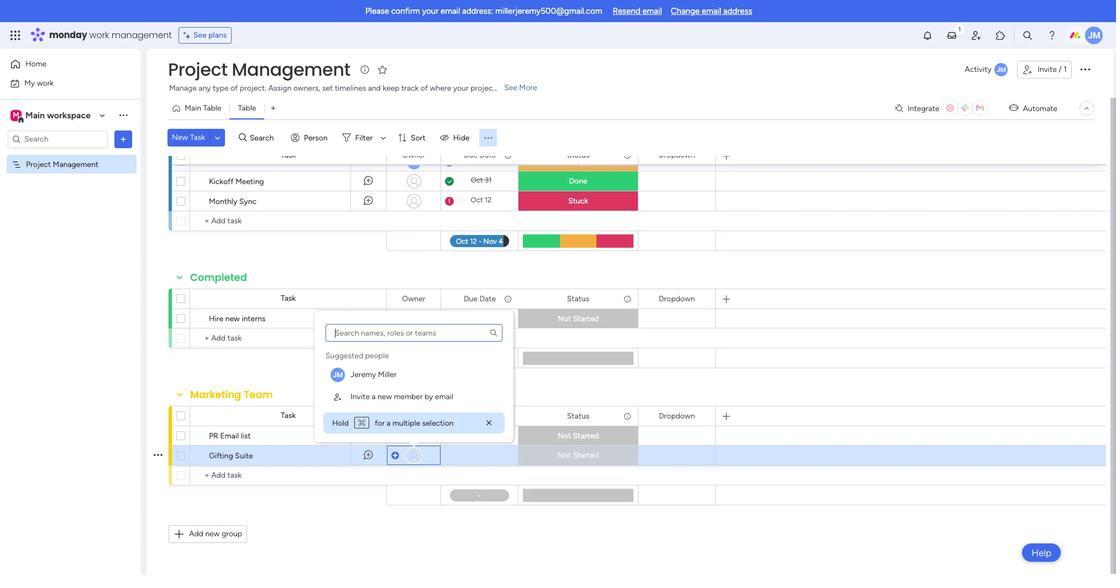 Task type: locate. For each thing, give the bounding box(es) containing it.
1 horizontal spatial management
[[232, 57, 350, 82]]

see left more
[[504, 83, 517, 92]]

my work button
[[7, 74, 119, 92]]

2 vertical spatial not
[[558, 451, 571, 460]]

2 oct from the top
[[471, 196, 483, 204]]

status
[[567, 150, 590, 160], [567, 294, 590, 303], [567, 411, 590, 420]]

1 vertical spatial started
[[573, 431, 599, 441]]

of right "type"
[[231, 83, 238, 93]]

1 due date field from the top
[[461, 149, 499, 161]]

due for team
[[464, 411, 478, 420]]

0 horizontal spatial see
[[193, 30, 207, 40]]

see left plans
[[193, 30, 207, 40]]

invite / 1 button
[[1017, 61, 1072, 79]]

2 vertical spatial started
[[573, 451, 599, 460]]

please
[[365, 6, 389, 16]]

date for do
[[480, 150, 496, 160]]

new
[[225, 314, 240, 323], [378, 392, 392, 401], [205, 529, 220, 539]]

timelines
[[335, 83, 366, 93]]

manage any type of project. assign owners, set timelines and keep track of where your project stands.
[[169, 83, 522, 93]]

kickoff
[[209, 177, 234, 186]]

due date field for team
[[461, 410, 499, 422]]

1 vertical spatial dropdown
[[659, 294, 695, 303]]

1 vertical spatial new
[[378, 392, 392, 401]]

1 due from the top
[[464, 150, 478, 160]]

of right track
[[421, 83, 428, 93]]

1 vertical spatial see
[[504, 83, 517, 92]]

0 horizontal spatial of
[[231, 83, 238, 93]]

tree grid
[[326, 346, 503, 408]]

2 due date from the top
[[464, 294, 496, 303]]

jeremy miller image
[[1085, 27, 1103, 44]]

0 vertical spatial due date
[[464, 150, 496, 160]]

1 due date from the top
[[464, 150, 496, 160]]

due date up search image
[[464, 294, 496, 303]]

not started for interns
[[558, 314, 599, 323]]

3 date from the top
[[480, 411, 496, 420]]

options image down workspace options icon on the left top of page
[[118, 134, 129, 145]]

due date right selection
[[464, 411, 496, 420]]

management down search in workspace field in the top left of the page
[[53, 160, 98, 169]]

a right for
[[387, 419, 391, 428]]

for a multiple selection
[[373, 419, 454, 428]]

work
[[89, 29, 109, 41], [37, 78, 54, 88]]

of
[[231, 83, 238, 93], [421, 83, 428, 93]]

v2 done deadline image
[[445, 176, 454, 187]]

[object object] element
[[326, 364, 503, 386], [326, 386, 503, 408]]

1 vertical spatial dropdown field
[[656, 293, 698, 305]]

see inside button
[[193, 30, 207, 40]]

3 status field from the top
[[564, 410, 592, 422]]

1 vertical spatial owner
[[402, 294, 425, 303]]

0 vertical spatial owner
[[402, 150, 425, 160]]

dropdown for team
[[659, 411, 695, 420]]

a inside alert
[[387, 419, 391, 428]]

dapulse integrations image
[[895, 104, 903, 113]]

0 vertical spatial due date field
[[461, 149, 499, 161]]

1 vertical spatial due date
[[464, 294, 496, 303]]

0 horizontal spatial options image
[[118, 134, 129, 145]]

1 vertical spatial project
[[26, 160, 51, 169]]

completed
[[190, 270, 247, 284]]

resend
[[613, 6, 641, 16]]

options image
[[1079, 62, 1092, 76], [118, 134, 129, 145]]

oct 12
[[471, 196, 492, 204]]

owner field up search for content search box
[[399, 293, 428, 305]]

2 vertical spatial status field
[[564, 410, 592, 422]]

1 vertical spatial status
[[567, 294, 590, 303]]

0 vertical spatial new
[[225, 314, 240, 323]]

gifting suite
[[209, 451, 253, 461]]

0 horizontal spatial table
[[203, 103, 221, 113]]

1 vertical spatial a
[[387, 419, 391, 428]]

help image
[[1047, 30, 1058, 41]]

1 owner field from the top
[[399, 149, 428, 161]]

to do
[[190, 127, 218, 141]]

hide
[[453, 133, 470, 142]]

1 horizontal spatial work
[[89, 29, 109, 41]]

2 horizontal spatial new
[[378, 392, 392, 401]]

due date for team
[[464, 411, 496, 420]]

1 vertical spatial date
[[480, 294, 496, 303]]

[object object] element containing jeremy miller
[[326, 364, 503, 386]]

type
[[213, 83, 229, 93]]

project
[[168, 57, 228, 82], [26, 160, 51, 169]]

1 owner from the top
[[402, 150, 425, 160]]

member
[[394, 392, 423, 401]]

search everything image
[[1022, 30, 1033, 41]]

0 horizontal spatial column information image
[[504, 151, 513, 160]]

1 table from the left
[[203, 103, 221, 113]]

1 vertical spatial not
[[558, 431, 571, 441]]

work for monday
[[89, 29, 109, 41]]

keep
[[383, 83, 399, 93]]

work right monday
[[89, 29, 109, 41]]

1 image
[[955, 23, 965, 35]]

a inside [object object] element
[[372, 392, 376, 401]]

3 dropdown from the top
[[659, 411, 695, 420]]

and
[[368, 83, 381, 93]]

address:
[[462, 6, 493, 16]]

1 horizontal spatial see
[[504, 83, 517, 92]]

invite left /
[[1038, 65, 1057, 74]]

31
[[485, 176, 492, 184]]

Search in workspace field
[[23, 133, 92, 145]]

[object object] element up the member
[[326, 364, 503, 386]]

1 vertical spatial your
[[453, 83, 469, 93]]

Search field
[[247, 130, 280, 145]]

1 [object object] element from the top
[[326, 364, 503, 386]]

1 status from the top
[[567, 150, 590, 160]]

2 vertical spatial dropdown field
[[656, 410, 698, 422]]

oct left 12
[[471, 196, 483, 204]]

2 + add task text field from the top
[[196, 469, 382, 482]]

1 vertical spatial options image
[[118, 134, 129, 145]]

a down jeremy miller
[[372, 392, 376, 401]]

option
[[0, 154, 141, 156]]

list box
[[323, 324, 505, 408]]

dialog
[[315, 311, 514, 442]]

0 horizontal spatial management
[[53, 160, 98, 169]]

0 horizontal spatial project
[[26, 160, 51, 169]]

0 vertical spatial invite
[[1038, 65, 1057, 74]]

0 vertical spatial a
[[372, 392, 376, 401]]

due date field for do
[[461, 149, 499, 161]]

3 due from the top
[[464, 411, 478, 420]]

management
[[112, 29, 172, 41]]

your
[[422, 6, 439, 16], [453, 83, 469, 93]]

2 due from the top
[[464, 294, 478, 303]]

1 status field from the top
[[564, 149, 592, 161]]

management up assign
[[232, 57, 350, 82]]

options image right '1'
[[1079, 62, 1092, 76]]

2 due date field from the top
[[461, 293, 499, 305]]

Status field
[[564, 149, 592, 161], [564, 293, 592, 305], [564, 410, 592, 422]]

oct
[[471, 176, 483, 184], [471, 196, 483, 204]]

collapse board header image
[[1083, 104, 1091, 113]]

1 vertical spatial management
[[53, 160, 98, 169]]

0 vertical spatial project management
[[168, 57, 350, 82]]

project up any
[[168, 57, 228, 82]]

activity button
[[961, 61, 1013, 79]]

1 vertical spatial not started
[[558, 431, 599, 441]]

project management up the project.
[[168, 57, 350, 82]]

1 horizontal spatial project
[[168, 57, 228, 82]]

your right where
[[453, 83, 469, 93]]

hire
[[209, 314, 223, 323]]

search image
[[489, 328, 498, 337]]

owner for team
[[402, 411, 425, 420]]

tree grid containing suggested people
[[326, 346, 503, 408]]

1 not started from the top
[[558, 314, 599, 323]]

2 vertical spatial new
[[205, 529, 220, 539]]

3 dropdown field from the top
[[656, 410, 698, 422]]

0 vertical spatial work
[[89, 29, 109, 41]]

2 vertical spatial not started
[[558, 451, 599, 460]]

0 vertical spatial dropdown field
[[656, 149, 698, 161]]

3 started from the top
[[573, 451, 599, 460]]

0 vertical spatial owner field
[[399, 149, 428, 161]]

due date field down menu icon
[[461, 149, 499, 161]]

1 date from the top
[[480, 150, 496, 160]]

see
[[193, 30, 207, 40], [504, 83, 517, 92]]

+ add task text field down suite
[[196, 469, 382, 482]]

3 due date field from the top
[[461, 410, 499, 422]]

new for group
[[205, 529, 220, 539]]

sort button
[[393, 129, 432, 147]]

2 vertical spatial owner
[[402, 411, 425, 420]]

Search for content search field
[[326, 324, 503, 342]]

monthly
[[209, 197, 237, 206]]

task for to do
[[281, 150, 296, 160]]

suggested
[[326, 351, 363, 360]]

millerjeremy500@gmail.com
[[495, 6, 602, 16]]

main
[[185, 103, 201, 113], [25, 110, 45, 120]]

workspace selection element
[[11, 109, 92, 123]]

see for see plans
[[193, 30, 207, 40]]

not for list
[[558, 431, 571, 441]]

table down the project.
[[238, 103, 256, 113]]

activity
[[965, 65, 992, 74]]

1 not from the top
[[558, 314, 571, 323]]

1 horizontal spatial of
[[421, 83, 428, 93]]

2 vertical spatial due date field
[[461, 410, 499, 422]]

workspace
[[47, 110, 91, 120]]

+ Add task text field
[[196, 215, 382, 228], [196, 469, 382, 482]]

see plans button
[[178, 27, 232, 44]]

0 vertical spatial + add task text field
[[196, 215, 382, 228]]

1 vertical spatial due date field
[[461, 293, 499, 305]]

monday work management
[[49, 29, 172, 41]]

working
[[555, 157, 584, 166]]

due date field up search image
[[461, 293, 499, 305]]

owner field for do
[[399, 149, 428, 161]]

new right hire
[[225, 314, 240, 323]]

work right my
[[37, 78, 54, 88]]

date
[[480, 150, 496, 160], [480, 294, 496, 303], [480, 411, 496, 420]]

owner field down sort popup button
[[399, 149, 428, 161]]

0 vertical spatial status field
[[564, 149, 592, 161]]

not for interns
[[558, 314, 571, 323]]

2 status field from the top
[[564, 293, 592, 305]]

project
[[471, 83, 496, 93]]

started for interns
[[573, 314, 599, 323]]

owners,
[[293, 83, 320, 93]]

1 of from the left
[[231, 83, 238, 93]]

invite a new member by email
[[351, 392, 453, 401]]

3 status from the top
[[567, 411, 590, 420]]

Owner field
[[399, 149, 428, 161], [399, 293, 428, 305], [399, 410, 428, 422]]

0 horizontal spatial project management
[[26, 160, 98, 169]]

[object object] element up the "for a multiple selection"
[[326, 386, 503, 408]]

0 vertical spatial column information image
[[504, 151, 513, 160]]

arrow down image
[[377, 131, 390, 144]]

2 not from the top
[[558, 431, 571, 441]]

column information image for 2nd due date field
[[504, 294, 513, 303]]

main table button
[[168, 100, 230, 117]]

1 started from the top
[[573, 314, 599, 323]]

1 horizontal spatial a
[[387, 419, 391, 428]]

+ add task text field down sync
[[196, 215, 382, 228]]

alert containing hold
[[323, 412, 505, 433]]

add new group button
[[169, 525, 247, 543]]

autopilot image
[[1009, 101, 1019, 115]]

1 horizontal spatial new
[[225, 314, 240, 323]]

1 vertical spatial invite
[[351, 392, 370, 401]]

None search field
[[326, 324, 503, 342]]

new down miller
[[378, 392, 392, 401]]

due date down menu icon
[[464, 150, 496, 160]]

stands.
[[498, 83, 522, 93]]

main inside 'workspace selection' element
[[25, 110, 45, 120]]

0 horizontal spatial your
[[422, 6, 439, 16]]

project down search in workspace field in the top left of the page
[[26, 160, 51, 169]]

Project Management field
[[165, 57, 353, 82]]

alert
[[323, 412, 505, 433]]

1 vertical spatial work
[[37, 78, 54, 88]]

2 vertical spatial dropdown
[[659, 411, 695, 420]]

3 due date from the top
[[464, 411, 496, 420]]

0 horizontal spatial invite
[[351, 392, 370, 401]]

task inside button
[[190, 133, 205, 142]]

1 vertical spatial column information image
[[623, 412, 632, 420]]

integrate
[[908, 104, 940, 113]]

0 vertical spatial status
[[567, 150, 590, 160]]

my work
[[24, 78, 54, 88]]

stuck
[[568, 196, 588, 206]]

owner down sort popup button
[[402, 150, 425, 160]]

To Do field
[[187, 127, 221, 142]]

not
[[558, 314, 571, 323], [558, 431, 571, 441], [558, 451, 571, 460]]

1 horizontal spatial options image
[[1079, 62, 1092, 76]]

started
[[573, 314, 599, 323], [573, 431, 599, 441], [573, 451, 599, 460]]

suggested people
[[326, 351, 389, 360]]

1 vertical spatial due
[[464, 294, 478, 303]]

Due Date field
[[461, 149, 499, 161], [461, 293, 499, 305], [461, 410, 499, 422]]

2 vertical spatial status
[[567, 411, 590, 420]]

1 horizontal spatial main
[[185, 103, 201, 113]]

0 vertical spatial options image
[[1079, 62, 1092, 76]]

your right confirm at the left
[[422, 6, 439, 16]]

invite
[[1038, 65, 1057, 74], [351, 392, 370, 401]]

jeremy
[[351, 370, 376, 379]]

1 horizontal spatial table
[[238, 103, 256, 113]]

3 owner field from the top
[[399, 410, 428, 422]]

sort
[[411, 133, 426, 142]]

2 vertical spatial date
[[480, 411, 496, 420]]

[object object] element containing invite a new member by email
[[326, 386, 503, 408]]

work inside button
[[37, 78, 54, 88]]

1 horizontal spatial project management
[[168, 57, 350, 82]]

1 dropdown field from the top
[[656, 149, 698, 161]]

dropdown
[[659, 150, 695, 160], [659, 294, 695, 303], [659, 411, 695, 420]]

3 owner from the top
[[402, 411, 425, 420]]

workspace options image
[[118, 110, 129, 121]]

0 vertical spatial date
[[480, 150, 496, 160]]

+ Add task text field
[[196, 332, 382, 345]]

1 vertical spatial owner field
[[399, 293, 428, 305]]

0 horizontal spatial new
[[205, 529, 220, 539]]

monday
[[49, 29, 87, 41]]

invite inside invite / 1 button
[[1038, 65, 1057, 74]]

0 horizontal spatial a
[[372, 392, 376, 401]]

0 horizontal spatial work
[[37, 78, 54, 88]]

a for invite
[[372, 392, 376, 401]]

main right workspace icon
[[25, 110, 45, 120]]

none search field inside list box
[[326, 324, 503, 342]]

home
[[25, 59, 47, 69]]

0 vertical spatial not
[[558, 314, 571, 323]]

change email address link
[[671, 6, 752, 16]]

project management down search in workspace field in the top left of the page
[[26, 160, 98, 169]]

0 horizontal spatial main
[[25, 110, 45, 120]]

Marketing Team field
[[187, 388, 276, 402]]

Dropdown field
[[656, 149, 698, 161], [656, 293, 698, 305], [656, 410, 698, 422]]

help button
[[1022, 544, 1061, 562]]

multiple
[[393, 419, 420, 428]]

1 vertical spatial status field
[[564, 293, 592, 305]]

0 vertical spatial oct
[[471, 176, 483, 184]]

0 vertical spatial due
[[464, 150, 478, 160]]

0 vertical spatial see
[[193, 30, 207, 40]]

0 vertical spatial your
[[422, 6, 439, 16]]

0 vertical spatial dropdown
[[659, 150, 695, 160]]

date down menu icon
[[480, 150, 496, 160]]

done
[[569, 176, 588, 186]]

0 vertical spatial not started
[[558, 314, 599, 323]]

main inside button
[[185, 103, 201, 113]]

0 vertical spatial management
[[232, 57, 350, 82]]

owner field down the member
[[399, 410, 428, 422]]

project inside list box
[[26, 160, 51, 169]]

add new group
[[189, 529, 242, 539]]

2 table from the left
[[238, 103, 256, 113]]

dropdown for do
[[659, 150, 695, 160]]

new right add
[[205, 529, 220, 539]]

2 started from the top
[[573, 431, 599, 441]]

1 vertical spatial + add task text field
[[196, 469, 382, 482]]

invite down the jeremy
[[351, 392, 370, 401]]

owner down the member
[[402, 411, 425, 420]]

1 vertical spatial project management
[[26, 160, 98, 169]]

started for list
[[573, 431, 599, 441]]

track
[[401, 83, 419, 93]]

1 vertical spatial oct
[[471, 196, 483, 204]]

2 [object object] element from the top
[[326, 386, 503, 408]]

owner up search for content search box
[[402, 294, 425, 303]]

column information image
[[504, 151, 513, 160], [623, 412, 632, 420]]

home button
[[7, 55, 119, 73]]

2 vertical spatial owner field
[[399, 410, 428, 422]]

main down manage
[[185, 103, 201, 113]]

1 horizontal spatial column information image
[[623, 412, 632, 420]]

date right selection
[[480, 411, 496, 420]]

due date field right selection
[[461, 410, 499, 422]]

2 status from the top
[[567, 294, 590, 303]]

see for see more
[[504, 83, 517, 92]]

0 vertical spatial started
[[573, 314, 599, 323]]

table down any
[[203, 103, 221, 113]]

0 vertical spatial project
[[168, 57, 228, 82]]

1 + add task text field from the top
[[196, 215, 382, 228]]

2 vertical spatial due date
[[464, 411, 496, 420]]

3 not started from the top
[[558, 451, 599, 460]]

new inside button
[[205, 529, 220, 539]]

date up search image
[[480, 294, 496, 303]]

2 vertical spatial due
[[464, 411, 478, 420]]

Completed field
[[187, 270, 250, 285]]

2 not started from the top
[[558, 431, 599, 441]]

column information image
[[623, 151, 632, 160], [504, 294, 513, 303], [623, 294, 632, 303], [504, 412, 513, 420]]

1 dropdown from the top
[[659, 150, 695, 160]]

1 oct from the top
[[471, 176, 483, 184]]

v2 overdue deadline image
[[445, 196, 454, 207]]

add to favorites image
[[377, 64, 388, 75]]

1 horizontal spatial invite
[[1038, 65, 1057, 74]]

monthly sync
[[209, 197, 257, 206]]

kickoff meeting
[[209, 177, 264, 186]]

oct left 31
[[471, 176, 483, 184]]

project management
[[168, 57, 350, 82], [26, 160, 98, 169]]



Task type: describe. For each thing, give the bounding box(es) containing it.
work for my
[[37, 78, 54, 88]]

new for interns
[[225, 314, 240, 323]]

do
[[205, 127, 218, 141]]

management inside list box
[[53, 160, 98, 169]]

assign
[[268, 83, 291, 93]]

list
[[241, 431, 251, 441]]

email left address:
[[441, 6, 460, 16]]

close image
[[484, 417, 495, 429]]

oct for done
[[471, 176, 483, 184]]

new task
[[172, 133, 205, 142]]

due date for do
[[464, 150, 496, 160]]

12
[[485, 196, 492, 204]]

apps image
[[995, 30, 1006, 41]]

task for completed
[[281, 294, 296, 303]]

for
[[375, 419, 385, 428]]

menu image
[[483, 132, 494, 143]]

to
[[190, 127, 202, 141]]

help
[[1032, 547, 1052, 558]]

see more link
[[503, 82, 538, 93]]

owner for do
[[402, 150, 425, 160]]

email right resend
[[643, 6, 662, 16]]

new task button
[[168, 129, 210, 147]]

resend email link
[[613, 6, 662, 16]]

invite for invite a new member by email
[[351, 392, 370, 401]]

hide button
[[436, 129, 476, 147]]

filter
[[355, 133, 373, 142]]

person button
[[286, 129, 334, 147]]

it
[[597, 157, 601, 166]]

2 owner field from the top
[[399, 293, 428, 305]]

main for main table
[[185, 103, 201, 113]]

invite / 1
[[1038, 65, 1067, 74]]

list box containing suggested people
[[323, 324, 505, 408]]

email right by
[[435, 392, 453, 401]]

oct for stuck
[[471, 196, 483, 204]]

project management list box
[[0, 153, 141, 323]]

status field for do
[[564, 149, 592, 161]]

add view image
[[271, 104, 276, 113]]

invite for invite / 1
[[1038, 65, 1057, 74]]

manage
[[169, 83, 197, 93]]

plans
[[208, 30, 227, 40]]

not started for list
[[558, 431, 599, 441]]

v2 search image
[[239, 131, 247, 144]]

owner field for team
[[399, 410, 428, 422]]

2 dropdown from the top
[[659, 294, 695, 303]]

nov
[[472, 156, 485, 165]]

pr
[[209, 431, 218, 441]]

filter button
[[338, 129, 390, 147]]

invite members image
[[971, 30, 982, 41]]

2 date from the top
[[480, 294, 496, 303]]

any
[[199, 83, 211, 93]]

marketing team
[[190, 388, 273, 401]]

date for team
[[480, 411, 496, 420]]

2 owner from the top
[[402, 294, 425, 303]]

please confirm your email address: millerjeremy500@gmail.com
[[365, 6, 602, 16]]

hire new interns
[[209, 314, 266, 323]]

column information image for status field for do
[[623, 151, 632, 160]]

interns
[[242, 314, 266, 323]]

column information image for 2nd status field from the bottom
[[623, 294, 632, 303]]

resend email
[[613, 6, 662, 16]]

nov 4
[[472, 156, 491, 165]]

set
[[322, 83, 333, 93]]

4
[[487, 156, 491, 165]]

email right change
[[702, 6, 721, 16]]

automate
[[1023, 104, 1058, 113]]

change email address
[[671, 6, 752, 16]]

dropdown field for team
[[656, 410, 698, 422]]

oct 31
[[471, 176, 492, 184]]

show board description image
[[358, 64, 371, 75]]

person
[[304, 133, 328, 142]]

/
[[1059, 65, 1062, 74]]

2 of from the left
[[421, 83, 428, 93]]

hold
[[332, 419, 351, 428]]

change
[[671, 6, 700, 16]]

notifications image
[[922, 30, 933, 41]]

email
[[220, 431, 239, 441]]

jeremy miller
[[351, 370, 397, 379]]

selection
[[422, 419, 454, 428]]

see more
[[504, 83, 537, 92]]

a for for
[[387, 419, 391, 428]]

group
[[222, 529, 242, 539]]

task for marketing team
[[281, 411, 296, 420]]

status for do
[[567, 150, 590, 160]]

⌘
[[358, 419, 366, 428]]

new
[[172, 133, 188, 142]]

miller
[[378, 370, 397, 379]]

confirm
[[391, 6, 420, 16]]

column information image for status
[[623, 412, 632, 420]]

pr email list
[[209, 431, 251, 441]]

main for main workspace
[[25, 110, 45, 120]]

project management inside list box
[[26, 160, 98, 169]]

inbox image
[[947, 30, 958, 41]]

status for team
[[567, 411, 590, 420]]

address
[[723, 6, 752, 16]]

main workspace
[[25, 110, 91, 120]]

1 horizontal spatial your
[[453, 83, 469, 93]]

on
[[586, 157, 595, 166]]

workspace image
[[11, 109, 22, 121]]

by
[[425, 392, 433, 401]]

suggested people row
[[326, 346, 389, 362]]

research
[[209, 157, 241, 166]]

marketing
[[190, 388, 241, 401]]

new inside tree grid
[[378, 392, 392, 401]]

m
[[13, 110, 19, 120]]

2 dropdown field from the top
[[656, 293, 698, 305]]

meeting
[[235, 177, 264, 186]]

see plans
[[193, 30, 227, 40]]

working on it
[[555, 157, 601, 166]]

dropdown field for do
[[656, 149, 698, 161]]

select product image
[[10, 30, 21, 41]]

column information image for due date
[[504, 151, 513, 160]]

3 not from the top
[[558, 451, 571, 460]]

where
[[430, 83, 451, 93]]

status field for team
[[564, 410, 592, 422]]

suite
[[235, 451, 253, 461]]

1
[[1064, 65, 1067, 74]]

team
[[244, 388, 273, 401]]

people
[[365, 351, 389, 360]]

my
[[24, 78, 35, 88]]

dialog containing suggested people
[[315, 311, 514, 442]]

due for do
[[464, 150, 478, 160]]

dapulse addbtn image
[[391, 452, 398, 459]]

angle down image
[[215, 134, 220, 142]]



Task type: vqa. For each thing, say whether or not it's contained in the screenshot.
middle Not Started
yes



